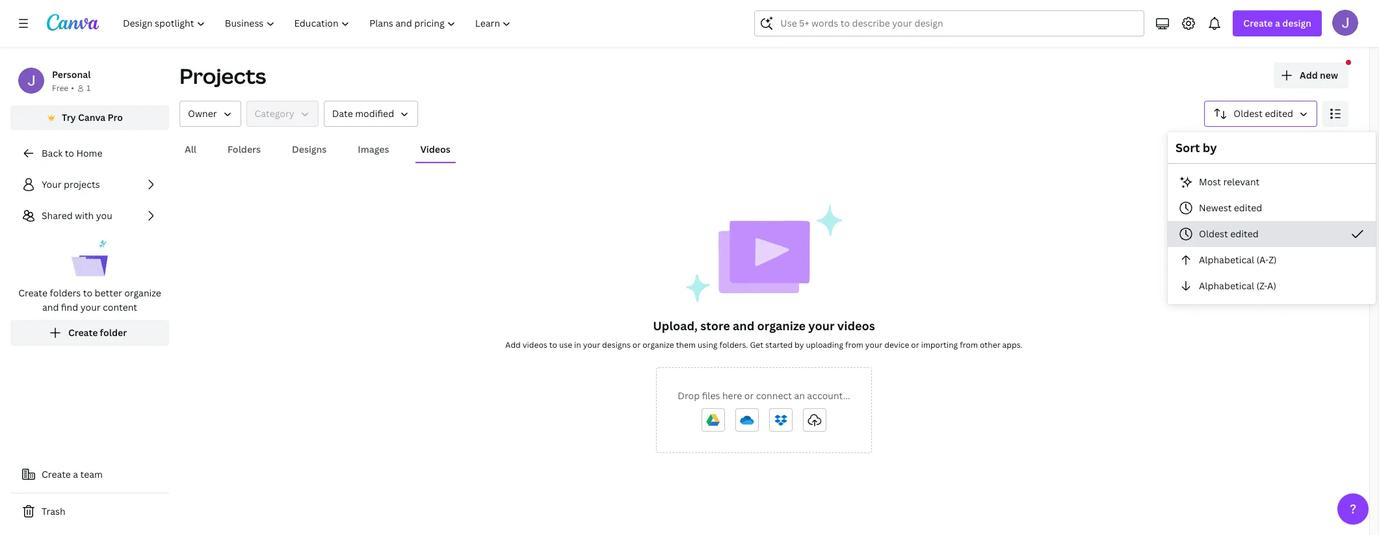 Task type: describe. For each thing, give the bounding box(es) containing it.
oldest edited inside button
[[1234, 107, 1293, 120]]

a)
[[1267, 280, 1276, 292]]

folders
[[228, 143, 261, 155]]

edited for oldest edited option
[[1230, 228, 1259, 240]]

relevant
[[1223, 176, 1260, 188]]

top level navigation element
[[114, 10, 522, 36]]

newest
[[1199, 202, 1232, 214]]

add new button
[[1274, 62, 1349, 88]]

an
[[794, 390, 805, 402]]

(z-
[[1257, 280, 1267, 292]]

folders button
[[222, 137, 266, 162]]

most relevant button
[[1168, 169, 1376, 195]]

2 vertical spatial organize
[[643, 339, 674, 351]]

alphabetical (z-a)
[[1199, 280, 1276, 292]]

0 vertical spatial videos
[[837, 318, 875, 334]]

create folder button
[[10, 320, 169, 346]]

free •
[[52, 83, 74, 94]]

trash
[[42, 505, 65, 518]]

and inside upload, store and organize your videos add videos to use in your designs or organize them using folders. get started by uploading from your device or importing from other apps.
[[733, 318, 755, 334]]

0 vertical spatial by
[[1203, 140, 1217, 155]]

most relevant option
[[1168, 169, 1376, 195]]

alphabetical (z-a) button
[[1168, 273, 1376, 299]]

with
[[75, 209, 94, 222]]

sort by
[[1176, 140, 1217, 155]]

projects
[[64, 178, 100, 191]]

create for create a team
[[42, 468, 71, 481]]

videos button
[[415, 137, 456, 162]]

get
[[750, 339, 764, 351]]

shared with you link
[[10, 203, 169, 229]]

folders
[[50, 287, 81, 299]]

Sort by button
[[1204, 101, 1317, 127]]

to inside upload, store and organize your videos add videos to use in your designs or organize them using folders. get started by uploading from your device or importing from other apps.
[[549, 339, 557, 351]]

create for create folder
[[68, 326, 98, 339]]

most relevant
[[1199, 176, 1260, 188]]

all
[[185, 143, 196, 155]]

2 from from the left
[[960, 339, 978, 351]]

connect
[[756, 390, 792, 402]]

alphabetical (a-z)
[[1199, 254, 1277, 266]]

date
[[332, 107, 353, 120]]

alphabetical (z-a) option
[[1168, 273, 1376, 299]]

category
[[255, 107, 294, 120]]

most
[[1199, 176, 1221, 188]]

z)
[[1269, 254, 1277, 266]]

your projects link
[[10, 172, 169, 198]]

free
[[52, 83, 68, 94]]

oldest edited option
[[1168, 221, 1376, 247]]

personal
[[52, 68, 91, 81]]

importing
[[921, 339, 958, 351]]

to inside create folders to better organize and find your content
[[83, 287, 92, 299]]

folder
[[100, 326, 127, 339]]

upload,
[[653, 318, 698, 334]]

content
[[103, 301, 137, 313]]

create a design button
[[1233, 10, 1322, 36]]

date modified
[[332, 107, 394, 120]]

try
[[62, 111, 76, 124]]

you
[[96, 209, 112, 222]]

other
[[980, 339, 1001, 351]]

designs button
[[287, 137, 332, 162]]

sort by list box
[[1168, 169, 1376, 299]]

Date modified button
[[324, 101, 418, 127]]

2 horizontal spatial organize
[[757, 318, 806, 334]]

back
[[42, 147, 63, 159]]

new
[[1320, 69, 1338, 81]]

canva
[[78, 111, 105, 124]]

1 horizontal spatial or
[[744, 390, 754, 402]]

store
[[701, 318, 730, 334]]

oldest edited inside button
[[1199, 228, 1259, 240]]

alphabetical (a-z) option
[[1168, 247, 1376, 273]]

your left device
[[865, 339, 883, 351]]

newest edited option
[[1168, 195, 1376, 221]]

oldest inside button
[[1234, 107, 1263, 120]]

Search search field
[[781, 11, 1119, 36]]

device
[[884, 339, 909, 351]]

all button
[[179, 137, 202, 162]]



Task type: locate. For each thing, give the bounding box(es) containing it.
0 vertical spatial add
[[1300, 69, 1318, 81]]

folders.
[[719, 339, 748, 351]]

uploading
[[806, 339, 843, 351]]

add inside upload, store and organize your videos add videos to use in your designs or organize them using folders. get started by uploading from your device or importing from other apps.
[[505, 339, 521, 351]]

to
[[65, 147, 74, 159], [83, 287, 92, 299], [549, 339, 557, 351]]

1 vertical spatial to
[[83, 287, 92, 299]]

by inside upload, store and organize your videos add videos to use in your designs or organize them using folders. get started by uploading from your device or importing from other apps.
[[795, 339, 804, 351]]

a for design
[[1275, 17, 1280, 29]]

alphabetical for alphabetical (z-a)
[[1199, 280, 1254, 292]]

oldest edited button
[[1168, 221, 1376, 247]]

1 vertical spatial oldest edited
[[1199, 228, 1259, 240]]

1 vertical spatial by
[[795, 339, 804, 351]]

alphabetical inside button
[[1199, 280, 1254, 292]]

create inside dropdown button
[[1244, 17, 1273, 29]]

find
[[61, 301, 78, 313]]

images
[[358, 143, 389, 155]]

them
[[676, 339, 696, 351]]

list
[[10, 172, 169, 346]]

0 vertical spatial organize
[[124, 287, 161, 299]]

1 vertical spatial and
[[733, 318, 755, 334]]

organize up content
[[124, 287, 161, 299]]

files
[[702, 390, 720, 402]]

owner
[[188, 107, 217, 120]]

better
[[95, 287, 122, 299]]

1
[[86, 83, 91, 94]]

1 horizontal spatial from
[[960, 339, 978, 351]]

account...
[[807, 390, 850, 402]]

1 vertical spatial oldest
[[1199, 228, 1228, 240]]

0 horizontal spatial or
[[633, 339, 641, 351]]

edited down relevant
[[1234, 202, 1262, 214]]

apps.
[[1002, 339, 1023, 351]]

edited up alphabetical (a-z) on the right
[[1230, 228, 1259, 240]]

1 vertical spatial alphabetical
[[1199, 280, 1254, 292]]

None search field
[[755, 10, 1145, 36]]

and up folders.
[[733, 318, 755, 334]]

use
[[559, 339, 572, 351]]

Owner button
[[179, 101, 241, 127]]

create inside create folders to better organize and find your content
[[18, 287, 47, 299]]

and left find
[[42, 301, 59, 313]]

list containing your projects
[[10, 172, 169, 346]]

•
[[71, 83, 74, 94]]

create folders to better organize and find your content
[[18, 287, 161, 313]]

designs
[[292, 143, 327, 155]]

0 vertical spatial and
[[42, 301, 59, 313]]

add
[[1300, 69, 1318, 81], [505, 339, 521, 351]]

0 horizontal spatial organize
[[124, 287, 161, 299]]

1 alphabetical from the top
[[1199, 254, 1254, 266]]

a
[[1275, 17, 1280, 29], [73, 468, 78, 481]]

0 horizontal spatial videos
[[523, 339, 547, 351]]

newest edited button
[[1168, 195, 1376, 221]]

team
[[80, 468, 103, 481]]

1 vertical spatial add
[[505, 339, 521, 351]]

add left the use
[[505, 339, 521, 351]]

add inside dropdown button
[[1300, 69, 1318, 81]]

videos
[[837, 318, 875, 334], [523, 339, 547, 351]]

edited for newest edited option
[[1234, 202, 1262, 214]]

drop
[[678, 390, 700, 402]]

(a-
[[1257, 254, 1269, 266]]

create
[[1244, 17, 1273, 29], [18, 287, 47, 299], [68, 326, 98, 339], [42, 468, 71, 481]]

1 horizontal spatial by
[[1203, 140, 1217, 155]]

add new
[[1300, 69, 1338, 81]]

by right 'started'
[[795, 339, 804, 351]]

a inside button
[[73, 468, 78, 481]]

videos
[[420, 143, 450, 155]]

1 vertical spatial organize
[[757, 318, 806, 334]]

a left team
[[73, 468, 78, 481]]

create folder
[[68, 326, 127, 339]]

jacob simon image
[[1332, 10, 1358, 36]]

your inside create folders to better organize and find your content
[[80, 301, 100, 313]]

by
[[1203, 140, 1217, 155], [795, 339, 804, 351]]

1 vertical spatial videos
[[523, 339, 547, 351]]

1 horizontal spatial to
[[83, 287, 92, 299]]

create a team button
[[10, 462, 169, 488]]

0 vertical spatial alphabetical
[[1199, 254, 1254, 266]]

design
[[1283, 17, 1312, 29]]

edited down add new dropdown button
[[1265, 107, 1293, 120]]

or
[[633, 339, 641, 351], [911, 339, 919, 351], [744, 390, 754, 402]]

your
[[80, 301, 100, 313], [808, 318, 835, 334], [583, 339, 600, 351], [865, 339, 883, 351]]

add left 'new' on the right top of page
[[1300, 69, 1318, 81]]

Category button
[[246, 101, 318, 127]]

your right in
[[583, 339, 600, 351]]

and
[[42, 301, 59, 313], [733, 318, 755, 334]]

alphabetical (a-z) button
[[1168, 247, 1376, 273]]

alphabetical
[[1199, 254, 1254, 266], [1199, 280, 1254, 292]]

to right back
[[65, 147, 74, 159]]

back to home
[[42, 147, 102, 159]]

organize down upload,
[[643, 339, 674, 351]]

shared
[[42, 209, 73, 222]]

to left better
[[83, 287, 92, 299]]

0 vertical spatial to
[[65, 147, 74, 159]]

using
[[698, 339, 718, 351]]

0 vertical spatial oldest edited
[[1234, 107, 1293, 120]]

1 horizontal spatial add
[[1300, 69, 1318, 81]]

0 vertical spatial edited
[[1265, 107, 1293, 120]]

create down find
[[68, 326, 98, 339]]

newest edited
[[1199, 202, 1262, 214]]

0 horizontal spatial add
[[505, 339, 521, 351]]

1 horizontal spatial organize
[[643, 339, 674, 351]]

create for create a design
[[1244, 17, 1273, 29]]

home
[[76, 147, 102, 159]]

alphabetical inside button
[[1199, 254, 1254, 266]]

projects
[[179, 62, 266, 90]]

a inside dropdown button
[[1275, 17, 1280, 29]]

sort
[[1176, 140, 1200, 155]]

or right "here"
[[744, 390, 754, 402]]

1 horizontal spatial and
[[733, 318, 755, 334]]

from left other
[[960, 339, 978, 351]]

your
[[42, 178, 62, 191]]

oldest edited
[[1234, 107, 1293, 120], [1199, 228, 1259, 240]]

0 vertical spatial oldest
[[1234, 107, 1263, 120]]

designs
[[602, 339, 631, 351]]

2 horizontal spatial to
[[549, 339, 557, 351]]

and inside create folders to better organize and find your content
[[42, 301, 59, 313]]

oldest inside button
[[1199, 228, 1228, 240]]

create left design
[[1244, 17, 1273, 29]]

or right designs
[[633, 339, 641, 351]]

1 horizontal spatial oldest
[[1234, 107, 1263, 120]]

alphabetical down alphabetical (a-z) on the right
[[1199, 280, 1254, 292]]

create a design
[[1244, 17, 1312, 29]]

0 horizontal spatial and
[[42, 301, 59, 313]]

organize up 'started'
[[757, 318, 806, 334]]

modified
[[355, 107, 394, 120]]

1 from from the left
[[845, 339, 863, 351]]

edited inside button
[[1265, 107, 1293, 120]]

back to home link
[[10, 140, 169, 166]]

pro
[[108, 111, 123, 124]]

2 vertical spatial to
[[549, 339, 557, 351]]

drop files here or connect an account...
[[678, 390, 850, 402]]

to left the use
[[549, 339, 557, 351]]

shared with you
[[42, 209, 112, 222]]

your projects
[[42, 178, 100, 191]]

alphabetical up alphabetical (z-a)
[[1199, 254, 1254, 266]]

create left folders
[[18, 287, 47, 299]]

create for create folders to better organize and find your content
[[18, 287, 47, 299]]

oldest edited down add new dropdown button
[[1234, 107, 1293, 120]]

edited inside button
[[1230, 228, 1259, 240]]

create a team
[[42, 468, 103, 481]]

your right find
[[80, 301, 100, 313]]

oldest
[[1234, 107, 1263, 120], [1199, 228, 1228, 240]]

1 vertical spatial edited
[[1234, 202, 1262, 214]]

from right uploading
[[845, 339, 863, 351]]

2 vertical spatial edited
[[1230, 228, 1259, 240]]

1 vertical spatial a
[[73, 468, 78, 481]]

organize inside create folders to better organize and find your content
[[124, 287, 161, 299]]

0 horizontal spatial from
[[845, 339, 863, 351]]

upload, store and organize your videos add videos to use in your designs or organize them using folders. get started by uploading from your device or importing from other apps.
[[505, 318, 1023, 351]]

0 horizontal spatial by
[[795, 339, 804, 351]]

2 alphabetical from the top
[[1199, 280, 1254, 292]]

a for team
[[73, 468, 78, 481]]

oldest edited down newest edited on the top right of page
[[1199, 228, 1259, 240]]

videos left the use
[[523, 339, 547, 351]]

or right device
[[911, 339, 919, 351]]

0 vertical spatial a
[[1275, 17, 1280, 29]]

videos up uploading
[[837, 318, 875, 334]]

try canva pro button
[[10, 105, 169, 130]]

edited inside "button"
[[1234, 202, 1262, 214]]

0 horizontal spatial oldest
[[1199, 228, 1228, 240]]

0 horizontal spatial a
[[73, 468, 78, 481]]

2 horizontal spatial or
[[911, 339, 919, 351]]

trash link
[[10, 499, 169, 525]]

edited
[[1265, 107, 1293, 120], [1234, 202, 1262, 214], [1230, 228, 1259, 240]]

alphabetical for alphabetical (a-z)
[[1199, 254, 1254, 266]]

1 horizontal spatial a
[[1275, 17, 1280, 29]]

in
[[574, 339, 581, 351]]

try canva pro
[[62, 111, 123, 124]]

from
[[845, 339, 863, 351], [960, 339, 978, 351]]

0 horizontal spatial to
[[65, 147, 74, 159]]

by right sort at the right top of page
[[1203, 140, 1217, 155]]

1 horizontal spatial videos
[[837, 318, 875, 334]]

a left design
[[1275, 17, 1280, 29]]

started
[[765, 339, 793, 351]]

create left team
[[42, 468, 71, 481]]

here
[[722, 390, 742, 402]]

images button
[[353, 137, 394, 162]]

your up uploading
[[808, 318, 835, 334]]



Task type: vqa. For each thing, say whether or not it's contained in the screenshot.
Alphabetical
yes



